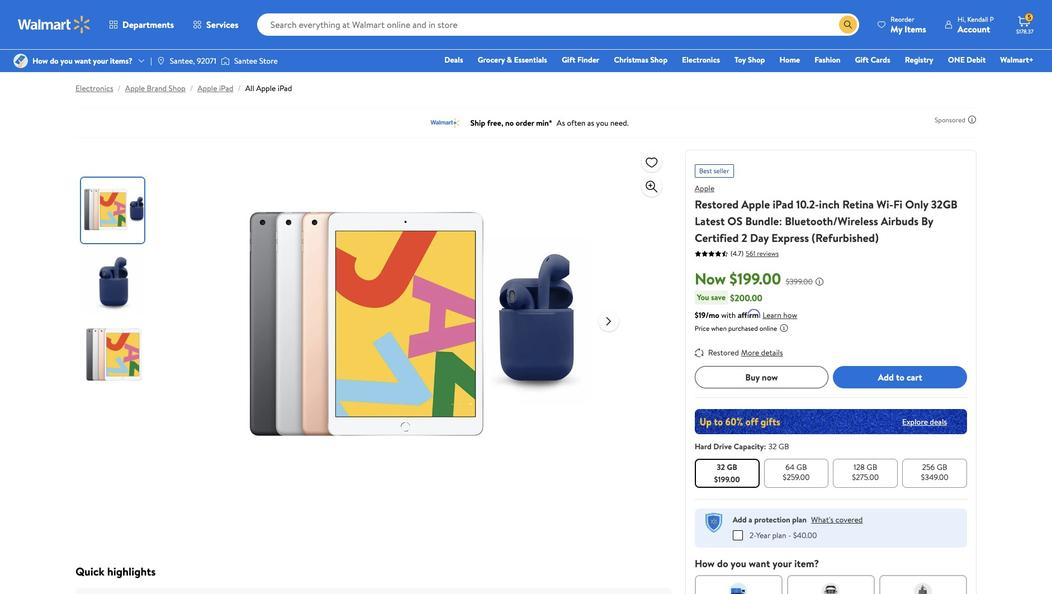 Task type: vqa. For each thing, say whether or not it's contained in the screenshot.
Electronics related to Electronics
yes



Task type: locate. For each thing, give the bounding box(es) containing it.
toy shop link
[[730, 54, 771, 66]]

your for items?
[[93, 55, 108, 67]]

ipad left 10.2-
[[773, 197, 794, 212]]

1 horizontal spatial gift
[[856, 54, 869, 65]]

:
[[765, 441, 767, 453]]

do down walmart "image"
[[50, 55, 59, 67]]

0 vertical spatial your
[[93, 55, 108, 67]]

1 vertical spatial add
[[733, 515, 747, 526]]

1 vertical spatial plan
[[773, 530, 787, 542]]

gb for 64 gb $259.00
[[797, 462, 808, 473]]

os
[[728, 214, 743, 229]]

bluetooth/wireless
[[786, 214, 879, 229]]

1 horizontal spatial do
[[718, 557, 729, 571]]

1 horizontal spatial want
[[749, 557, 771, 571]]

2
[[742, 231, 748, 246]]

561 reviews link
[[744, 249, 779, 258]]

all
[[245, 83, 254, 94]]

256
[[923, 462, 936, 473]]

32
[[769, 441, 777, 453], [717, 462, 726, 473]]

your left the items? at the left top of page
[[93, 55, 108, 67]]

you
[[60, 55, 73, 67], [731, 557, 747, 571]]

gift left finder at top
[[562, 54, 576, 65]]

buy now button
[[695, 366, 829, 389]]

affirm image
[[739, 309, 761, 318]]

0 vertical spatial how
[[32, 55, 48, 67]]

bundle:
[[746, 214, 783, 229]]

$259.00
[[783, 472, 810, 483]]

electronics left toy
[[683, 54, 721, 65]]

2 gift from the left
[[856, 54, 869, 65]]

shop right christmas
[[651, 54, 668, 65]]

1 / from the left
[[118, 83, 121, 94]]

hi, kendall p account
[[958, 14, 995, 35]]

clear search field text image
[[826, 20, 835, 29]]

items
[[905, 23, 927, 35]]

add left to
[[879, 371, 895, 384]]

1 horizontal spatial  image
[[221, 55, 230, 67]]

your
[[93, 55, 108, 67], [773, 557, 793, 571]]

want left the items? at the left top of page
[[75, 55, 91, 67]]

quick
[[76, 565, 105, 580]]

1 horizontal spatial electronics link
[[678, 54, 726, 66]]

0 horizontal spatial 32
[[717, 462, 726, 473]]

shop right toy
[[748, 54, 766, 65]]

0 vertical spatial want
[[75, 55, 91, 67]]

ipad
[[219, 83, 234, 94], [278, 83, 292, 94], [773, 197, 794, 212]]

0 horizontal spatial want
[[75, 55, 91, 67]]

day
[[751, 231, 769, 246]]

your for item?
[[773, 557, 793, 571]]

when
[[712, 324, 727, 333]]

1 vertical spatial want
[[749, 557, 771, 571]]

2 horizontal spatial ipad
[[773, 197, 794, 212]]

electronics link
[[678, 54, 726, 66], [76, 83, 113, 94]]

add a protection plan what's covered
[[733, 515, 864, 526]]

toy shop
[[735, 54, 766, 65]]

legal information image
[[780, 324, 789, 333]]

ipad right all
[[278, 83, 292, 94]]

p
[[991, 14, 995, 24]]

services
[[207, 18, 239, 31]]

2-
[[750, 530, 757, 542]]

gb right 64
[[797, 462, 808, 473]]

0 horizontal spatial you
[[60, 55, 73, 67]]

1 vertical spatial electronics link
[[76, 83, 113, 94]]

year
[[757, 530, 771, 542]]

1 horizontal spatial 32
[[769, 441, 777, 453]]

do for how do you want your items?
[[50, 55, 59, 67]]

restored apple ipad 10.2-inch retina wi-fi only 32gb latest os bundle: bluetooth/wireless airbuds by certified 2 day express (refurbished) - image 1 of 3 image
[[81, 178, 147, 243]]

1 vertical spatial $199.00
[[715, 474, 741, 486]]

apple restored apple ipad 10.2-inch retina wi-fi only 32gb latest os bundle: bluetooth/wireless airbuds by certified 2 day express (refurbished)
[[695, 183, 959, 246]]

1 horizontal spatial /
[[190, 83, 193, 94]]

gift
[[562, 54, 576, 65], [856, 54, 869, 65]]

2 horizontal spatial shop
[[748, 54, 766, 65]]

1 horizontal spatial you
[[731, 557, 747, 571]]

learn
[[763, 310, 782, 321]]

10.2-
[[797, 197, 820, 212]]

5 $178.37
[[1017, 12, 1034, 35]]

0 vertical spatial add
[[879, 371, 895, 384]]

1 vertical spatial your
[[773, 557, 793, 571]]

0 vertical spatial plan
[[793, 515, 807, 526]]

3 / from the left
[[238, 83, 241, 94]]

/ left all
[[238, 83, 241, 94]]

$199.00 down drive
[[715, 474, 741, 486]]

you up "intent image for shipping"
[[731, 557, 747, 571]]

1 vertical spatial how
[[695, 557, 715, 571]]

search icon image
[[844, 20, 853, 29]]

 image
[[13, 54, 28, 68], [221, 55, 230, 67]]

1 horizontal spatial add
[[879, 371, 895, 384]]

0 horizontal spatial /
[[118, 83, 121, 94]]

add for add a protection plan what's covered
[[733, 515, 747, 526]]

 image right the 92071
[[221, 55, 230, 67]]

32 right : on the bottom right of the page
[[769, 441, 777, 453]]

you down walmart "image"
[[60, 55, 73, 67]]

&
[[507, 54, 513, 65]]

brand
[[147, 83, 167, 94]]

you for how do you want your items?
[[60, 55, 73, 67]]

restored up latest
[[695, 197, 739, 212]]

now
[[763, 371, 779, 384]]

1 vertical spatial you
[[731, 557, 747, 571]]

0 vertical spatial $199.00
[[730, 268, 782, 290]]

gb right the "128"
[[867, 462, 878, 473]]

0 vertical spatial you
[[60, 55, 73, 67]]

christmas shop
[[614, 54, 668, 65]]

plan
[[793, 515, 807, 526], [773, 530, 787, 542]]

santee
[[234, 55, 258, 67]]

1 horizontal spatial electronics
[[683, 54, 721, 65]]

by
[[922, 214, 934, 229]]

 image down walmart "image"
[[13, 54, 28, 68]]

0 vertical spatial 32
[[769, 441, 777, 453]]

32 down drive
[[717, 462, 726, 473]]

gb for 256 gb $349.00
[[938, 462, 948, 473]]

add inside button
[[879, 371, 895, 384]]

0 vertical spatial do
[[50, 55, 59, 67]]

gb
[[779, 441, 790, 453], [727, 462, 738, 473], [797, 462, 808, 473], [867, 462, 878, 473], [938, 462, 948, 473]]

gb inside 256 gb $349.00
[[938, 462, 948, 473]]

0 horizontal spatial plan
[[773, 530, 787, 542]]

apple ipad link
[[198, 83, 234, 94]]

do down wpp logo
[[718, 557, 729, 571]]

32 gb $199.00
[[715, 462, 741, 486]]

$19/mo
[[695, 310, 720, 321]]

1 vertical spatial electronics
[[76, 83, 113, 94]]

add left a on the right bottom of the page
[[733, 515, 747, 526]]

$199.00 inside hard drive capacity list
[[715, 474, 741, 486]]

2 / from the left
[[190, 83, 193, 94]]

0 horizontal spatial  image
[[13, 54, 28, 68]]

best seller
[[700, 166, 730, 176]]

add to cart
[[879, 371, 923, 384]]

gift cards
[[856, 54, 891, 65]]

capacity
[[734, 441, 765, 453]]

intent image for shipping image
[[730, 584, 748, 595]]

$40.00
[[794, 530, 818, 542]]

want for items?
[[75, 55, 91, 67]]

departments button
[[100, 11, 184, 38]]

0 horizontal spatial gift
[[562, 54, 576, 65]]

account
[[958, 23, 991, 35]]

apple up the bundle:
[[742, 197, 771, 212]]

how
[[784, 310, 798, 321]]

price
[[695, 324, 710, 333]]

$199.00 up $200.00
[[730, 268, 782, 290]]

$275.00
[[853, 472, 880, 483]]

you save $200.00
[[698, 292, 763, 304]]

0 horizontal spatial add
[[733, 515, 747, 526]]

1 vertical spatial 32
[[717, 462, 726, 473]]

gift left cards
[[856, 54, 869, 65]]

deals
[[445, 54, 464, 65]]

what's covered button
[[812, 515, 864, 526]]

 image for how do you want your items?
[[13, 54, 28, 68]]

0 horizontal spatial electronics
[[76, 83, 113, 94]]

reviews
[[758, 249, 779, 258]]

electronics down the how do you want your items?
[[76, 83, 113, 94]]

electronics link down the how do you want your items?
[[76, 83, 113, 94]]

 image
[[157, 57, 166, 65]]

0 horizontal spatial do
[[50, 55, 59, 67]]

/ down the items? at the left top of page
[[118, 83, 121, 94]]

add to favorites list, restored apple ipad 10.2-inch retina wi-fi only 32gb latest os bundle: bluetooth/wireless airbuds by certified 2 day express (refurbished) image
[[645, 155, 659, 169]]

apple left brand
[[125, 83, 145, 94]]

gb inside 64 gb $259.00
[[797, 462, 808, 473]]

/ left apple ipad link
[[190, 83, 193, 94]]

1 horizontal spatial how
[[695, 557, 715, 571]]

Search search field
[[257, 13, 860, 36]]

2-Year plan - $40.00 checkbox
[[733, 531, 743, 541]]

one debit link
[[944, 54, 992, 66]]

0 vertical spatial restored
[[695, 197, 739, 212]]

-
[[789, 530, 792, 542]]

0 horizontal spatial how
[[32, 55, 48, 67]]

64 gb $259.00
[[783, 462, 810, 483]]

gb inside 128 gb $275.00
[[867, 462, 878, 473]]

sponsored
[[936, 115, 966, 124]]

plan left -
[[773, 530, 787, 542]]

to
[[897, 371, 905, 384]]

1 gift from the left
[[562, 54, 576, 65]]

want down year
[[749, 557, 771, 571]]

plan up $40.00
[[793, 515, 807, 526]]

0 horizontal spatial your
[[93, 55, 108, 67]]

how down wpp logo
[[695, 557, 715, 571]]

deals
[[931, 417, 948, 428]]

how for how do you want your items?
[[32, 55, 48, 67]]

1 horizontal spatial shop
[[651, 54, 668, 65]]

2 horizontal spatial /
[[238, 83, 241, 94]]

electronics link left toy
[[678, 54, 726, 66]]

deals link
[[440, 54, 469, 66]]

0 vertical spatial electronics
[[683, 54, 721, 65]]

add for add to cart
[[879, 371, 895, 384]]

gb down drive
[[727, 462, 738, 473]]

christmas
[[614, 54, 649, 65]]

quick highlights
[[76, 565, 156, 580]]

how down walmart "image"
[[32, 55, 48, 67]]

your left item?
[[773, 557, 793, 571]]

$19/mo with
[[695, 310, 736, 321]]

do for how do you want your item?
[[718, 557, 729, 571]]

shop right brand
[[169, 83, 186, 94]]

now $199.00
[[695, 268, 782, 290]]

0 vertical spatial electronics link
[[678, 54, 726, 66]]

how do you want your items?
[[32, 55, 133, 67]]

protection
[[755, 515, 791, 526]]

next media item image
[[602, 315, 616, 328]]

do
[[50, 55, 59, 67], [718, 557, 729, 571]]

intent image for delivery image
[[915, 584, 933, 595]]

1 horizontal spatial your
[[773, 557, 793, 571]]

gb right 256
[[938, 462, 948, 473]]

seller
[[714, 166, 730, 176]]

gb inside the 32 gb $199.00
[[727, 462, 738, 473]]

restored down when
[[709, 347, 740, 359]]

1 vertical spatial do
[[718, 557, 729, 571]]

ipad left all
[[219, 83, 234, 94]]



Task type: describe. For each thing, give the bounding box(es) containing it.
$349.00
[[922, 472, 949, 483]]

item?
[[795, 557, 820, 571]]

restored apple ipad 10.2-inch retina wi-fi only 32gb latest os bundle: bluetooth/wireless airbuds by certified 2 day express (refurbished) - image 3 of 3 image
[[81, 322, 147, 388]]

how do you want your item?
[[695, 557, 820, 571]]

santee,
[[170, 55, 195, 67]]

registry
[[906, 54, 934, 65]]

(refurbished)
[[812, 231, 879, 246]]

with
[[722, 310, 736, 321]]

latest
[[695, 214, 725, 229]]

cards
[[871, 54, 891, 65]]

online
[[760, 324, 778, 333]]

restored apple ipad 10.2-inch retina wi-fi only 32gb latest os bundle: bluetooth/wireless airbuds by certified 2 day express (refurbished) image
[[232, 150, 590, 508]]

32gb
[[932, 197, 959, 212]]

apple right all
[[256, 83, 276, 94]]

purchased
[[729, 324, 759, 333]]

add to cart button
[[834, 366, 968, 389]]

electronics for electronics
[[683, 54, 721, 65]]

learn how
[[763, 310, 798, 321]]

0 horizontal spatial ipad
[[219, 83, 234, 94]]

best
[[700, 166, 713, 176]]

hard drive capacity : 32 gb
[[695, 441, 790, 453]]

1 horizontal spatial ipad
[[278, 83, 292, 94]]

cart
[[907, 371, 923, 384]]

$178.37
[[1017, 27, 1034, 35]]

1 horizontal spatial plan
[[793, 515, 807, 526]]

reorder my items
[[891, 14, 927, 35]]

kendall
[[968, 14, 989, 24]]

fashion
[[815, 54, 841, 65]]

now
[[695, 268, 726, 290]]

grocery & essentials link
[[473, 54, 553, 66]]

electronics / apple brand shop / apple ipad / all apple ipad
[[76, 83, 292, 94]]

one debit
[[949, 54, 987, 65]]

save
[[712, 292, 726, 303]]

explore deals
[[903, 417, 948, 428]]

restored apple ipad 10.2-inch retina wi-fi only 32gb latest os bundle: bluetooth/wireless airbuds by certified 2 day express (refurbished) - image 2 of 3 image
[[81, 250, 147, 316]]

128
[[854, 462, 866, 473]]

128 gb $275.00
[[853, 462, 880, 483]]

$399.00
[[786, 276, 813, 288]]

32 inside the 32 gb $199.00
[[717, 462, 726, 473]]

more details
[[742, 347, 784, 359]]

express
[[772, 231, 810, 246]]

apple down best
[[695, 183, 715, 194]]

details
[[762, 347, 784, 359]]

how for how do you want your item?
[[695, 557, 715, 571]]

shop for toy shop
[[748, 54, 766, 65]]

hi,
[[958, 14, 967, 24]]

zoom image modal image
[[645, 180, 659, 194]]

|
[[151, 55, 152, 67]]

shop for christmas shop
[[651, 54, 668, 65]]

0 horizontal spatial shop
[[169, 83, 186, 94]]

up to sixty percent off deals. shop now. image
[[695, 410, 968, 435]]

buy now
[[746, 371, 779, 384]]

intent image for pickup image
[[823, 584, 841, 595]]

retina
[[843, 197, 875, 212]]

ipad inside the apple restored apple ipad 10.2-inch retina wi-fi only 32gb latest os bundle: bluetooth/wireless airbuds by certified 2 day express (refurbished)
[[773, 197, 794, 212]]

price when purchased online
[[695, 324, 778, 333]]

more
[[742, 347, 760, 359]]

store
[[259, 55, 278, 67]]

(4.7) 561 reviews
[[731, 249, 779, 258]]

explore
[[903, 417, 929, 428]]

wi-
[[877, 197, 894, 212]]

gb right : on the bottom right of the page
[[779, 441, 790, 453]]

essentials
[[514, 54, 548, 65]]

my
[[891, 23, 903, 35]]

1 vertical spatial restored
[[709, 347, 740, 359]]

256 gb $349.00
[[922, 462, 949, 483]]

walmart+
[[1001, 54, 1035, 65]]

walmart image
[[18, 16, 91, 34]]

electronics for electronics / apple brand shop / apple ipad / all apple ipad
[[76, 83, 113, 94]]

toy
[[735, 54, 747, 65]]

wpp logo image
[[704, 514, 724, 534]]

 image for santee store
[[221, 55, 230, 67]]

departments
[[123, 18, 174, 31]]

home
[[780, 54, 801, 65]]

learn more about strikethrough prices image
[[816, 278, 825, 286]]

gb for 128 gb $275.00
[[867, 462, 878, 473]]

only
[[906, 197, 929, 212]]

learn how button
[[763, 310, 798, 322]]

finder
[[578, 54, 600, 65]]

561
[[747, 249, 756, 258]]

ad disclaimer and feedback image
[[968, 115, 977, 124]]

apple down the 92071
[[198, 83, 217, 94]]

highlights
[[107, 565, 156, 580]]

buy
[[746, 371, 760, 384]]

gift finder
[[562, 54, 600, 65]]

fashion link
[[810, 54, 846, 66]]

more details button
[[742, 344, 784, 362]]

gift for gift finder
[[562, 54, 576, 65]]

items?
[[110, 55, 133, 67]]

Walmart Site-Wide search field
[[257, 13, 860, 36]]

home link
[[775, 54, 806, 66]]

hard drive capacity list
[[693, 457, 970, 491]]

grocery
[[478, 54, 505, 65]]

0 horizontal spatial electronics link
[[76, 83, 113, 94]]

2-year plan - $40.00
[[750, 530, 818, 542]]

gift for gift cards
[[856, 54, 869, 65]]

apple link
[[695, 183, 715, 194]]

certified
[[695, 231, 739, 246]]

restored inside the apple restored apple ipad 10.2-inch retina wi-fi only 32gb latest os bundle: bluetooth/wireless airbuds by certified 2 day express (refurbished)
[[695, 197, 739, 212]]

want for item?
[[749, 557, 771, 571]]

gb for 32 gb $199.00
[[727, 462, 738, 473]]

reorder
[[891, 14, 915, 24]]

santee store
[[234, 55, 278, 67]]

what's
[[812, 515, 834, 526]]

you for how do you want your item?
[[731, 557, 747, 571]]

debit
[[967, 54, 987, 65]]

santee, 92071
[[170, 55, 216, 67]]

apple brand shop link
[[125, 83, 186, 94]]



